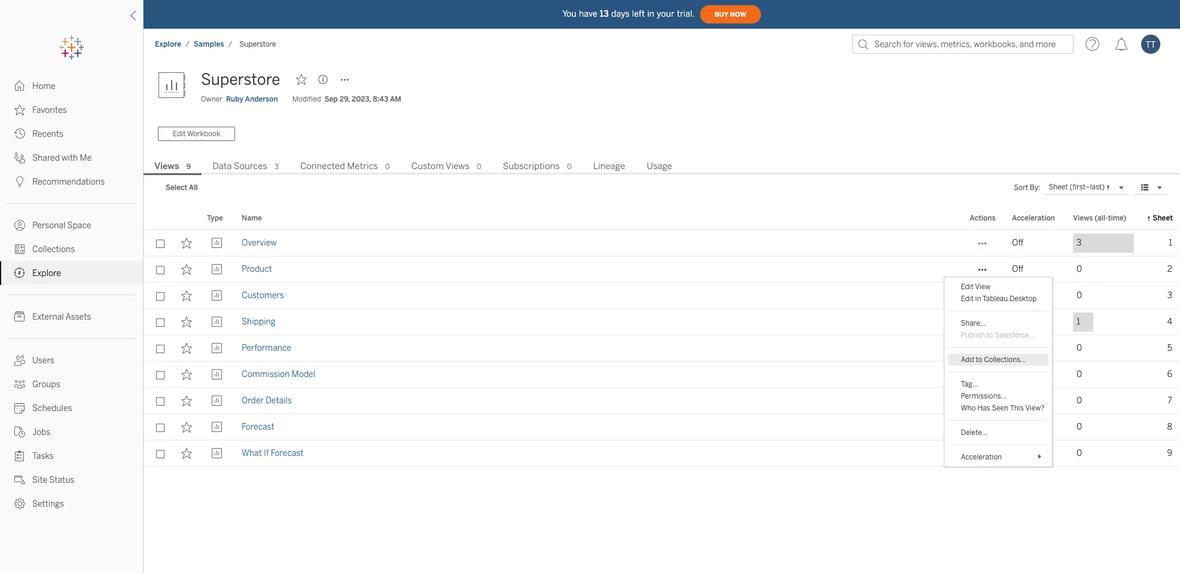 Task type: describe. For each thing, give the bounding box(es) containing it.
by text only_f5he34f image for recents
[[14, 129, 25, 139]]

by text only_f5he34f image for favorites
[[14, 105, 25, 115]]

by text only_f5he34f image for recommendations
[[14, 177, 25, 187]]

groups
[[32, 380, 60, 390]]

view image for what if forecast
[[212, 449, 222, 459]]

what if forecast link
[[242, 441, 304, 467]]

view image for commission model
[[212, 370, 222, 380]]

by text only_f5he34f image for shared with me
[[14, 153, 25, 163]]

personal
[[32, 221, 65, 231]]

buy now button
[[700, 5, 761, 24]]

superstore main content
[[144, 60, 1180, 574]]

usage
[[647, 161, 672, 172]]

add to collections... checkbox item
[[948, 354, 1049, 366]]

2 horizontal spatial 3
[[1168, 291, 1173, 301]]

2023,
[[352, 95, 371, 104]]

sub-spaces tab list
[[144, 160, 1180, 175]]

view?
[[1026, 404, 1045, 413]]

0 for 7
[[1077, 396, 1082, 406]]

your
[[657, 9, 675, 19]]

connected
[[300, 161, 345, 172]]

views (all-time)
[[1073, 214, 1127, 223]]

views for views (all-time)
[[1073, 214, 1093, 223]]

off for 7
[[1012, 396, 1024, 406]]

buy
[[715, 10, 729, 18]]

grid containing overview
[[144, 208, 1180, 574]]

by text only_f5he34f image for schedules
[[14, 403, 25, 414]]

site status
[[32, 476, 74, 486]]

to for add
[[976, 356, 983, 364]]

view image for product
[[212, 264, 222, 275]]

this
[[1010, 404, 1024, 413]]

view image for customers
[[212, 291, 222, 302]]

row group containing overview
[[144, 230, 1180, 467]]

have
[[579, 9, 598, 19]]

menu containing edit view
[[944, 277, 1052, 467]]

workbook image
[[158, 68, 194, 104]]

order details
[[242, 396, 292, 406]]

0 vertical spatial in
[[647, 9, 655, 19]]

recommendations
[[32, 177, 105, 187]]

by text only_f5he34f image for settings
[[14, 499, 25, 510]]

favorites link
[[0, 98, 143, 122]]

edit view
[[961, 283, 991, 291]]

0 for 8
[[1077, 422, 1082, 433]]

sheet for sheet (first–last)
[[1049, 183, 1068, 192]]

1 horizontal spatial views
[[446, 161, 470, 172]]

order
[[242, 396, 264, 406]]

by text only_f5he34f image for users
[[14, 355, 25, 366]]

assets
[[65, 312, 91, 322]]

shipping
[[242, 317, 276, 327]]

seen
[[992, 404, 1009, 413]]

settings
[[32, 500, 64, 510]]

customers
[[242, 291, 284, 301]]

by text only_f5he34f image for collections
[[14, 244, 25, 255]]

external assets link
[[0, 305, 143, 329]]

view image for order details
[[212, 396, 222, 407]]

share…
[[961, 319, 986, 328]]

by text only_f5he34f image for site status
[[14, 475, 25, 486]]

custom
[[412, 161, 444, 172]]

subscriptions
[[503, 161, 560, 172]]

sheet (first–last)
[[1049, 183, 1105, 192]]

views for views
[[154, 161, 179, 172]]

view image for performance
[[212, 343, 222, 354]]

29,
[[340, 95, 350, 104]]

overview link
[[242, 230, 277, 257]]

salesforce...
[[995, 331, 1035, 340]]

sort by:
[[1014, 184, 1041, 192]]

(first–last)
[[1070, 183, 1105, 192]]

edit workbook button
[[158, 127, 235, 141]]

row containing overview
[[144, 230, 1180, 257]]

acceleration inside grid
[[1012, 214, 1055, 223]]

(all-
[[1095, 214, 1108, 223]]

collections...
[[984, 356, 1027, 364]]

anderson
[[245, 95, 278, 104]]

recents
[[32, 129, 63, 139]]

me
[[80, 153, 92, 163]]

lineage
[[593, 161, 625, 172]]

8:43
[[373, 95, 388, 104]]

external
[[32, 312, 64, 322]]

favorites
[[32, 105, 67, 115]]

superstore element
[[236, 40, 280, 48]]

sort
[[1014, 184, 1029, 192]]

0 vertical spatial superstore
[[240, 40, 276, 48]]

overview
[[242, 238, 277, 248]]

2 / from the left
[[228, 40, 232, 48]]

2
[[1168, 264, 1173, 275]]

product link
[[242, 257, 272, 283]]

tag…
[[961, 380, 978, 389]]

site
[[32, 476, 47, 486]]

tableau
[[983, 295, 1008, 303]]

trial.
[[677, 9, 695, 19]]

home link
[[0, 74, 143, 98]]

modified sep 29, 2023, 8:43 am
[[292, 95, 402, 104]]

select
[[166, 184, 187, 192]]

by text only_f5he34f image for personal space
[[14, 220, 25, 231]]

explore / samples /
[[155, 40, 232, 48]]

ruby
[[226, 95, 243, 104]]

0 for 9
[[1077, 449, 1082, 459]]

add
[[961, 356, 974, 364]]

connected metrics
[[300, 161, 378, 172]]

collections link
[[0, 238, 143, 261]]

groups link
[[0, 373, 143, 397]]

select all
[[166, 184, 198, 192]]

view image for overview
[[212, 238, 222, 249]]

performance
[[242, 343, 291, 354]]

0 vertical spatial forecast
[[242, 422, 274, 433]]

0 for 3
[[1077, 291, 1082, 301]]

recents link
[[0, 122, 143, 146]]

0 horizontal spatial 1
[[1077, 317, 1081, 327]]

collections
[[32, 245, 75, 255]]

Search for views, metrics, workbooks, and more text field
[[853, 35, 1074, 54]]

publish
[[961, 331, 985, 340]]

by text only_f5he34f image for groups
[[14, 379, 25, 390]]

publish to salesforce...
[[961, 331, 1035, 340]]

to for publish
[[987, 331, 994, 340]]

acceleration inside menu
[[961, 453, 1002, 462]]



Task type: locate. For each thing, give the bounding box(es) containing it.
data
[[212, 161, 232, 172]]

1 vertical spatial in
[[976, 295, 981, 303]]

6 off from the top
[[1012, 396, 1024, 406]]

custom views
[[412, 161, 470, 172]]

2 view image from the top
[[212, 370, 222, 380]]

0 vertical spatial to
[[987, 331, 994, 340]]

sheet inside grid
[[1153, 214, 1173, 223]]

row containing customers
[[144, 283, 1180, 309]]

0 horizontal spatial 3
[[274, 163, 279, 171]]

sheet inside "dropdown button"
[[1049, 183, 1068, 192]]

owner ruby anderson
[[201, 95, 278, 104]]

6 by text only_f5he34f image from the top
[[14, 451, 25, 462]]

5
[[1168, 343, 1173, 354]]

0 horizontal spatial sheet
[[1049, 183, 1068, 192]]

you have 13 days left in your trial.
[[563, 9, 695, 19]]

in down "edit view" at right
[[976, 295, 981, 303]]

0 horizontal spatial acceleration
[[961, 453, 1002, 462]]

0 horizontal spatial views
[[154, 161, 179, 172]]

2 by text only_f5he34f image from the top
[[14, 129, 25, 139]]

5 by text only_f5he34f image from the top
[[14, 427, 25, 438]]

2 horizontal spatial views
[[1073, 214, 1093, 223]]

views inside grid
[[1073, 214, 1093, 223]]

3 off from the top
[[1012, 291, 1024, 301]]

by text only_f5he34f image inside site status link
[[14, 475, 25, 486]]

explore inside main navigation. press the up and down arrow keys to access links. element
[[32, 269, 61, 279]]

explore link
[[154, 39, 182, 49], [0, 261, 143, 285]]

forecast down the 'order'
[[242, 422, 274, 433]]

off right tableau
[[1012, 291, 1024, 301]]

superstore
[[240, 40, 276, 48], [201, 70, 280, 89]]

views left (all-
[[1073, 214, 1093, 223]]

if
[[264, 449, 269, 459]]

1 row from the top
[[144, 230, 1180, 257]]

off down the sort
[[1012, 238, 1024, 248]]

view
[[975, 283, 991, 291]]

sheet right the time) at the top of page
[[1153, 214, 1173, 223]]

by text only_f5he34f image
[[14, 81, 25, 92], [14, 177, 25, 187], [14, 220, 25, 231], [14, 244, 25, 255], [14, 427, 25, 438], [14, 451, 25, 462], [14, 475, 25, 486], [14, 499, 25, 510]]

commission model link
[[242, 362, 315, 388]]

1 vertical spatial edit
[[961, 283, 974, 291]]

2 view image from the top
[[212, 264, 222, 275]]

owner
[[201, 95, 223, 104]]

off for 1
[[1012, 238, 1024, 248]]

off down salesforce...
[[1012, 343, 1024, 354]]

external assets
[[32, 312, 91, 322]]

schedules link
[[0, 397, 143, 421]]

6
[[1168, 370, 1173, 380]]

2 vertical spatial 3
[[1168, 291, 1173, 301]]

what if forecast
[[242, 449, 304, 459]]

0 vertical spatial edit
[[173, 130, 186, 138]]

9 row from the top
[[144, 441, 1180, 467]]

5 by text only_f5he34f image from the top
[[14, 312, 25, 322]]

off down the collections...
[[1012, 370, 1024, 380]]

sheet right by: at the right top of page
[[1049, 183, 1068, 192]]

1 horizontal spatial explore link
[[154, 39, 182, 49]]

by text only_f5he34f image left settings
[[14, 499, 25, 510]]

0 for 5
[[1077, 343, 1082, 354]]

6 by text only_f5he34f image from the top
[[14, 355, 25, 366]]

settings link
[[0, 492, 143, 516]]

shipping link
[[242, 309, 276, 336]]

4 view image from the top
[[212, 317, 222, 328]]

samples link
[[193, 39, 225, 49]]

by text only_f5he34f image left site
[[14, 475, 25, 486]]

product
[[242, 264, 272, 275]]

off left view?
[[1012, 396, 1024, 406]]

workbook
[[187, 130, 220, 138]]

1 vertical spatial 1
[[1077, 317, 1081, 327]]

select all button
[[158, 181, 206, 195]]

modified
[[292, 95, 321, 104]]

all
[[189, 184, 198, 192]]

3 down the views (all-time)
[[1077, 238, 1082, 248]]

view image left commission
[[212, 370, 222, 380]]

row containing shipping
[[144, 309, 1180, 336]]

edit workbook
[[173, 130, 220, 138]]

2 vertical spatial edit
[[961, 295, 974, 303]]

view image left the 'order'
[[212, 396, 222, 407]]

acceleration
[[1012, 214, 1055, 223], [961, 453, 1002, 462]]

edit inside button
[[173, 130, 186, 138]]

1 horizontal spatial explore
[[155, 40, 181, 48]]

off for 3
[[1012, 291, 1024, 301]]

3 row from the top
[[144, 283, 1180, 309]]

view image left performance link
[[212, 343, 222, 354]]

off up desktop in the right of the page
[[1012, 264, 1024, 275]]

shared with me link
[[0, 146, 143, 170]]

edit for edit in tableau desktop
[[961, 295, 974, 303]]

jobs link
[[0, 421, 143, 445]]

views
[[154, 161, 179, 172], [446, 161, 470, 172], [1073, 214, 1093, 223]]

users
[[32, 356, 54, 366]]

by text only_f5he34f image inside the "groups" link
[[14, 379, 25, 390]]

shared
[[32, 153, 60, 163]]

off for 5
[[1012, 343, 1024, 354]]

off for 2
[[1012, 264, 1024, 275]]

5 row from the top
[[144, 336, 1180, 362]]

3 by text only_f5he34f image from the top
[[14, 153, 25, 163]]

edit
[[173, 130, 186, 138], [961, 283, 974, 291], [961, 295, 974, 303]]

by text only_f5he34f image
[[14, 105, 25, 115], [14, 129, 25, 139], [14, 153, 25, 163], [14, 268, 25, 279], [14, 312, 25, 322], [14, 355, 25, 366], [14, 379, 25, 390], [14, 403, 25, 414]]

row containing what if forecast
[[144, 441, 1180, 467]]

by text only_f5he34f image left personal
[[14, 220, 25, 231]]

6 row from the top
[[144, 362, 1180, 388]]

9 down 8
[[1168, 449, 1173, 459]]

1 vertical spatial to
[[976, 356, 983, 364]]

grid
[[144, 208, 1180, 574]]

row containing product
[[144, 257, 1180, 283]]

1 horizontal spatial in
[[976, 295, 981, 303]]

0 horizontal spatial 9
[[186, 163, 191, 171]]

0 vertical spatial acceleration
[[1012, 214, 1055, 223]]

publish to salesforce... checkbox item
[[948, 330, 1049, 341]]

to
[[987, 331, 994, 340], [976, 356, 983, 364]]

explore
[[155, 40, 181, 48], [32, 269, 61, 279]]

/ left samples link
[[186, 40, 190, 48]]

acceleration down delete…
[[961, 453, 1002, 462]]

edit left view
[[961, 283, 974, 291]]

by text only_f5he34f image for jobs
[[14, 427, 25, 438]]

edit in tableau desktop
[[961, 295, 1037, 303]]

add to collections...
[[961, 356, 1027, 364]]

row containing commission model
[[144, 362, 1180, 388]]

1 by text only_f5he34f image from the top
[[14, 81, 25, 92]]

views right custom
[[446, 161, 470, 172]]

0 vertical spatial explore link
[[154, 39, 182, 49]]

commission model
[[242, 370, 315, 380]]

by:
[[1030, 184, 1041, 192]]

personal space
[[32, 221, 91, 231]]

1 by text only_f5he34f image from the top
[[14, 105, 25, 115]]

3 view image from the top
[[212, 396, 222, 407]]

0 horizontal spatial explore
[[32, 269, 61, 279]]

navigation panel element
[[0, 36, 143, 516]]

now
[[730, 10, 746, 18]]

ruby anderson link
[[226, 94, 278, 105]]

forecast link
[[242, 415, 274, 441]]

0 vertical spatial explore
[[155, 40, 181, 48]]

8 row from the top
[[144, 415, 1180, 441]]

by text only_f5he34f image for external assets
[[14, 312, 25, 322]]

1 horizontal spatial 3
[[1077, 238, 1082, 248]]

row group
[[144, 230, 1180, 467]]

desktop
[[1010, 295, 1037, 303]]

view image left forecast link
[[212, 422, 222, 433]]

3 inside "sub-spaces" tab list
[[274, 163, 279, 171]]

commission
[[242, 370, 290, 380]]

0 for 6
[[1077, 370, 1082, 380]]

explore for explore
[[32, 269, 61, 279]]

site status link
[[0, 468, 143, 492]]

view image for forecast
[[212, 422, 222, 433]]

views up select
[[154, 161, 179, 172]]

by text only_f5he34f image inside settings link
[[14, 499, 25, 510]]

view image
[[212, 343, 222, 354], [212, 370, 222, 380], [212, 396, 222, 407], [212, 449, 222, 459]]

by text only_f5he34f image inside collections link
[[14, 244, 25, 255]]

1 horizontal spatial sheet
[[1153, 214, 1173, 223]]

13
[[600, 9, 609, 19]]

1 / from the left
[[186, 40, 190, 48]]

1 vertical spatial acceleration
[[961, 453, 1002, 462]]

off for 6
[[1012, 370, 1024, 380]]

row containing forecast
[[144, 415, 1180, 441]]

0 vertical spatial sheet
[[1049, 183, 1068, 192]]

edit for edit workbook
[[173, 130, 186, 138]]

by text only_f5he34f image inside personal space link
[[14, 220, 25, 231]]

9 inside "sub-spaces" tab list
[[186, 163, 191, 171]]

users link
[[0, 349, 143, 373]]

5 off from the top
[[1012, 370, 1024, 380]]

by text only_f5he34f image for home
[[14, 81, 25, 92]]

performance link
[[242, 336, 291, 362]]

8 by text only_f5he34f image from the top
[[14, 403, 25, 414]]

sheet (first–last) button
[[1044, 181, 1128, 195]]

1
[[1169, 238, 1173, 248], [1077, 317, 1081, 327]]

1 vertical spatial forecast
[[271, 449, 304, 459]]

8 by text only_f5he34f image from the top
[[14, 499, 25, 510]]

9 inside row
[[1168, 449, 1173, 459]]

view image left product link on the left top of page
[[212, 264, 222, 275]]

3 by text only_f5he34f image from the top
[[14, 220, 25, 231]]

1 view image from the top
[[212, 238, 222, 249]]

by text only_f5he34f image left the home
[[14, 81, 25, 92]]

1 horizontal spatial 1
[[1169, 238, 1173, 248]]

schedules
[[32, 404, 72, 414]]

model
[[292, 370, 315, 380]]

0 horizontal spatial explore link
[[0, 261, 143, 285]]

list view image
[[1140, 182, 1151, 193]]

view image for shipping
[[212, 317, 222, 328]]

7 by text only_f5he34f image from the top
[[14, 379, 25, 390]]

customers link
[[242, 283, 284, 309]]

/
[[186, 40, 190, 48], [228, 40, 232, 48]]

in
[[647, 9, 655, 19], [976, 295, 981, 303]]

2 row from the top
[[144, 257, 1180, 283]]

3 right sources
[[274, 163, 279, 171]]

5 view image from the top
[[212, 422, 222, 433]]

by text only_f5he34f image inside schedules link
[[14, 403, 25, 414]]

1 vertical spatial sheet
[[1153, 214, 1173, 223]]

sources
[[234, 161, 267, 172]]

edit down "edit view" at right
[[961, 295, 974, 303]]

forecast right if
[[271, 449, 304, 459]]

4
[[1168, 317, 1173, 327]]

superstore up owner ruby anderson
[[201, 70, 280, 89]]

0 horizontal spatial to
[[976, 356, 983, 364]]

1 horizontal spatial acceleration
[[1012, 214, 1055, 223]]

menu
[[944, 277, 1052, 467]]

row containing performance
[[144, 336, 1180, 362]]

tasks link
[[0, 445, 143, 468]]

home
[[32, 81, 56, 92]]

explore link left samples
[[154, 39, 182, 49]]

main navigation. press the up and down arrow keys to access links. element
[[0, 74, 143, 516]]

superstore right samples link
[[240, 40, 276, 48]]

sheet for sheet
[[1153, 214, 1173, 223]]

sep
[[325, 95, 338, 104]]

by text only_f5he34f image inside tasks link
[[14, 451, 25, 462]]

superstore inside main content
[[201, 70, 280, 89]]

4 view image from the top
[[212, 449, 222, 459]]

by text only_f5he34f image inside favorites link
[[14, 105, 25, 115]]

by text only_f5he34f image inside shared with me link
[[14, 153, 25, 163]]

row containing order details
[[144, 388, 1180, 415]]

explore left samples
[[155, 40, 181, 48]]

has
[[978, 404, 991, 413]]

3 down 2
[[1168, 291, 1173, 301]]

by text only_f5he34f image inside recommendations link
[[14, 177, 25, 187]]

what
[[242, 449, 262, 459]]

0 horizontal spatial in
[[647, 9, 655, 19]]

data sources
[[212, 161, 267, 172]]

by text only_f5he34f image inside home link
[[14, 81, 25, 92]]

0 vertical spatial 1
[[1169, 238, 1173, 248]]

4 by text only_f5he34f image from the top
[[14, 244, 25, 255]]

view image left what
[[212, 449, 222, 459]]

who has seen this view?
[[961, 404, 1045, 413]]

0 for 2
[[1077, 264, 1082, 275]]

name
[[242, 214, 262, 223]]

1 view image from the top
[[212, 343, 222, 354]]

0 horizontal spatial /
[[186, 40, 190, 48]]

view image left customers link at left
[[212, 291, 222, 302]]

9 up all
[[186, 163, 191, 171]]

to right publish
[[987, 331, 994, 340]]

acceleration down by: at the right top of page
[[1012, 214, 1055, 223]]

sheet
[[1049, 183, 1068, 192], [1153, 214, 1173, 223]]

view image
[[212, 238, 222, 249], [212, 264, 222, 275], [212, 291, 222, 302], [212, 317, 222, 328], [212, 422, 222, 433]]

1 vertical spatial 3
[[1077, 238, 1082, 248]]

2 off from the top
[[1012, 264, 1024, 275]]

by text only_f5he34f image inside users link
[[14, 355, 25, 366]]

1 off from the top
[[1012, 238, 1024, 248]]

2 by text only_f5he34f image from the top
[[14, 177, 25, 187]]

in right left
[[647, 9, 655, 19]]

/ right samples
[[228, 40, 232, 48]]

type
[[207, 214, 223, 223]]

explore for explore / samples /
[[155, 40, 181, 48]]

by text only_f5he34f image inside the external assets link
[[14, 312, 25, 322]]

3 view image from the top
[[212, 291, 222, 302]]

off
[[1012, 238, 1024, 248], [1012, 264, 1024, 275], [1012, 291, 1024, 301], [1012, 343, 1024, 354], [1012, 370, 1024, 380], [1012, 396, 1024, 406]]

1 vertical spatial 9
[[1168, 449, 1173, 459]]

tasks
[[32, 452, 54, 462]]

by text only_f5he34f image left tasks
[[14, 451, 25, 462]]

row
[[144, 230, 1180, 257], [144, 257, 1180, 283], [144, 283, 1180, 309], [144, 309, 1180, 336], [144, 336, 1180, 362], [144, 362, 1180, 388], [144, 388, 1180, 415], [144, 415, 1180, 441], [144, 441, 1180, 467]]

0 vertical spatial 9
[[186, 163, 191, 171]]

4 row from the top
[[144, 309, 1180, 336]]

metrics
[[347, 161, 378, 172]]

1 vertical spatial superstore
[[201, 70, 280, 89]]

actions
[[970, 214, 996, 223]]

time)
[[1108, 214, 1127, 223]]

by text only_f5he34f image left collections
[[14, 244, 25, 255]]

by text only_f5he34f image left 'recommendations'
[[14, 177, 25, 187]]

by text only_f5he34f image left the jobs
[[14, 427, 25, 438]]

edit left workbook
[[173, 130, 186, 138]]

view image down type
[[212, 238, 222, 249]]

1 vertical spatial explore
[[32, 269, 61, 279]]

by text only_f5he34f image for tasks
[[14, 451, 25, 462]]

am
[[390, 95, 402, 104]]

7 by text only_f5he34f image from the top
[[14, 475, 25, 486]]

explore link down collections
[[0, 261, 143, 285]]

by text only_f5he34f image inside jobs link
[[14, 427, 25, 438]]

1 horizontal spatial to
[[987, 331, 994, 340]]

shared with me
[[32, 153, 92, 163]]

jobs
[[32, 428, 50, 438]]

by text only_f5he34f image inside recents link
[[14, 129, 25, 139]]

explore down collections
[[32, 269, 61, 279]]

to right add
[[976, 356, 983, 364]]

1 horizontal spatial /
[[228, 40, 232, 48]]

4 by text only_f5he34f image from the top
[[14, 268, 25, 279]]

4 off from the top
[[1012, 343, 1024, 354]]

to inside checkbox item
[[976, 356, 983, 364]]

1 horizontal spatial 9
[[1168, 449, 1173, 459]]

buy now
[[715, 10, 746, 18]]

0 vertical spatial 3
[[274, 163, 279, 171]]

7 row from the top
[[144, 388, 1180, 415]]

edit for edit view
[[961, 283, 974, 291]]

by text only_f5he34f image for explore
[[14, 268, 25, 279]]

view image left shipping "link"
[[212, 317, 222, 328]]

to inside checkbox item
[[987, 331, 994, 340]]

1 vertical spatial explore link
[[0, 261, 143, 285]]

7
[[1168, 396, 1173, 406]]

you
[[563, 9, 577, 19]]



Task type: vqa. For each thing, say whether or not it's contained in the screenshot.
Top-Level Projects
no



